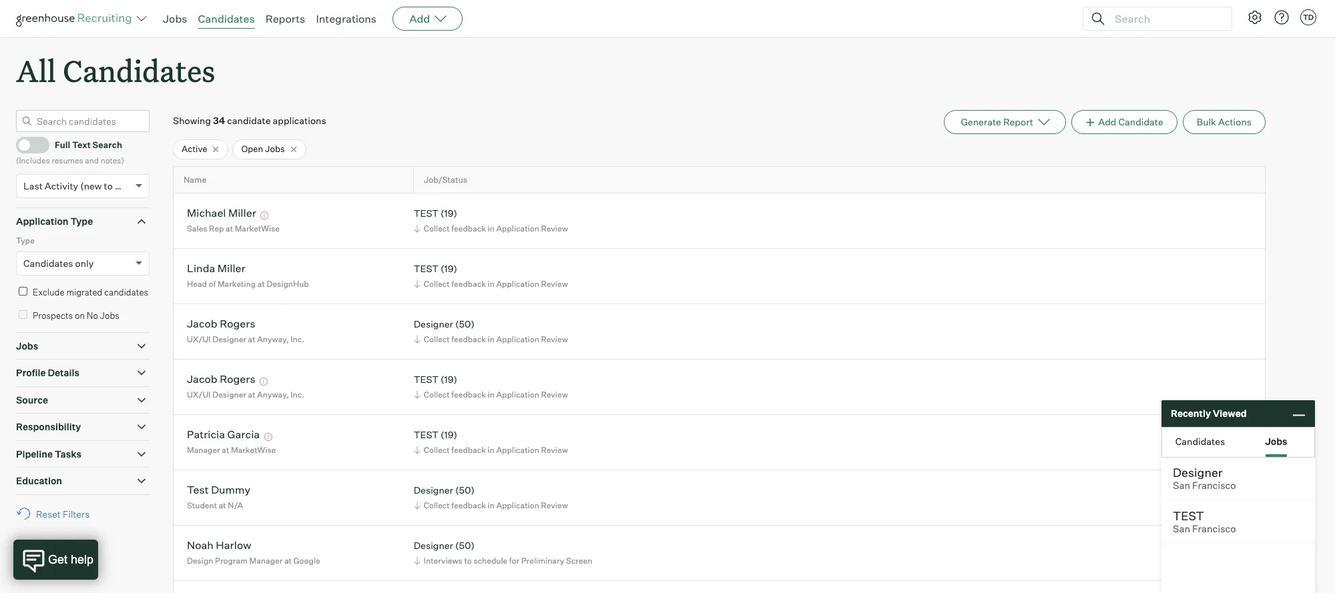 Task type: locate. For each thing, give the bounding box(es) containing it.
pipeline tasks
[[16, 449, 82, 460]]

(50) for harlow
[[455, 540, 475, 552]]

job/status
[[424, 175, 468, 185]]

linda miller link
[[187, 262, 245, 277]]

patricia garcia link
[[187, 428, 260, 444]]

3 test (19) collect feedback in application review from the top
[[414, 374, 568, 400]]

interviews
[[424, 556, 463, 566]]

0 horizontal spatial add
[[409, 12, 430, 25]]

reset
[[36, 509, 61, 520]]

jacob up ux/ui designer at anyway, inc. in the left bottom of the page
[[187, 373, 217, 386]]

sales rep at marketwise
[[187, 224, 280, 234]]

1 anyway, from the top
[[257, 334, 289, 344]]

1 collect from the top
[[424, 224, 450, 234]]

candidates link
[[198, 12, 255, 25]]

designer
[[414, 319, 453, 330], [212, 334, 246, 344], [212, 390, 246, 400], [1173, 465, 1223, 480], [414, 485, 453, 496], [414, 540, 453, 552]]

2 rogers from the top
[[220, 373, 256, 386]]

2 san from the top
[[1173, 524, 1191, 536]]

review
[[541, 224, 568, 234], [541, 279, 568, 289], [541, 334, 568, 344], [541, 390, 568, 400], [541, 445, 568, 455], [541, 501, 568, 511]]

francisco up test san francisco
[[1193, 480, 1236, 492]]

configure image
[[1247, 9, 1263, 25]]

add
[[409, 12, 430, 25], [1099, 116, 1117, 128]]

to
[[104, 180, 113, 191], [464, 556, 472, 566]]

1 vertical spatial miller
[[218, 262, 245, 275]]

jacob rogers
[[187, 373, 256, 386]]

sales
[[187, 224, 207, 234]]

generate report
[[961, 116, 1034, 128]]

application type
[[16, 215, 93, 227]]

jacob inside "jacob rogers ux/ui designer at anyway, inc."
[[187, 317, 217, 331]]

2 designer (50) collect feedback in application review from the top
[[414, 485, 568, 511]]

application
[[16, 215, 68, 227], [496, 224, 539, 234], [496, 279, 539, 289], [496, 334, 539, 344], [496, 390, 539, 400], [496, 445, 539, 455], [496, 501, 539, 511]]

3 (19) from the top
[[441, 374, 457, 386]]

1 rogers from the top
[[220, 317, 256, 331]]

and
[[85, 156, 99, 166]]

jacob rogers link
[[187, 317, 256, 333], [187, 373, 256, 388]]

0 vertical spatial ux/ui
[[187, 334, 211, 344]]

1 vertical spatial designer (50) collect feedback in application review
[[414, 485, 568, 511]]

1 vertical spatial rogers
[[220, 373, 256, 386]]

francisco
[[1193, 480, 1236, 492], [1193, 524, 1236, 536]]

ux/ui inside "jacob rogers ux/ui designer at anyway, inc."
[[187, 334, 211, 344]]

2 vertical spatial (50)
[[455, 540, 475, 552]]

test inside test san francisco
[[1173, 509, 1205, 524]]

tab list
[[1163, 428, 1315, 457]]

search
[[93, 140, 122, 150]]

0 horizontal spatial to
[[104, 180, 113, 191]]

6 review from the top
[[541, 501, 568, 511]]

0 vertical spatial anyway,
[[257, 334, 289, 344]]

1 jacob from the top
[[187, 317, 217, 331]]

jacob down the head
[[187, 317, 217, 331]]

2 inc. from the top
[[291, 390, 304, 400]]

on
[[75, 311, 85, 321]]

add inside popup button
[[409, 12, 430, 25]]

candidates up exclude
[[23, 258, 73, 269]]

5 feedback from the top
[[452, 445, 486, 455]]

san up test san francisco
[[1173, 480, 1191, 492]]

1 vertical spatial add
[[1099, 116, 1117, 128]]

(50) inside designer (50) interviews to schedule for preliminary screen
[[455, 540, 475, 552]]

1 jacob rogers link from the top
[[187, 317, 256, 333]]

td
[[1303, 13, 1314, 22]]

candidate
[[1119, 116, 1164, 128]]

marketwise
[[235, 224, 280, 234], [231, 445, 276, 455]]

at
[[226, 224, 233, 234], [258, 279, 265, 289], [248, 334, 256, 344], [248, 390, 256, 400], [222, 445, 229, 455], [219, 501, 226, 511], [284, 556, 292, 566]]

rogers for jacob rogers ux/ui designer at anyway, inc.
[[220, 317, 256, 331]]

0 vertical spatial inc.
[[291, 334, 304, 344]]

manager right 'program'
[[249, 556, 283, 566]]

1 vertical spatial francisco
[[1193, 524, 1236, 536]]

(50)
[[455, 319, 475, 330], [455, 485, 475, 496], [455, 540, 475, 552]]

manager down patricia
[[187, 445, 220, 455]]

1 vertical spatial anyway,
[[257, 390, 289, 400]]

rogers down marketing
[[220, 317, 256, 331]]

0 vertical spatial manager
[[187, 445, 220, 455]]

type down application type
[[16, 236, 35, 246]]

viewed
[[1213, 408, 1247, 420]]

patricia garcia
[[187, 428, 260, 442]]

at inside noah harlow design program manager at google
[[284, 556, 292, 566]]

1 ux/ui from the top
[[187, 334, 211, 344]]

2 in from the top
[[488, 279, 495, 289]]

3 collect from the top
[[424, 334, 450, 344]]

open jobs
[[241, 144, 285, 154]]

miller for linda
[[218, 262, 245, 275]]

bulk actions link
[[1183, 110, 1266, 134]]

san inside designer san francisco
[[1173, 480, 1191, 492]]

designer inside designer san francisco
[[1173, 465, 1223, 480]]

1 review from the top
[[541, 224, 568, 234]]

greenhouse recruiting image
[[16, 11, 136, 27]]

ux/ui down jacob rogers
[[187, 390, 211, 400]]

marketwise down 'michael miller has been in application review for more than 5 days' icon
[[235, 224, 280, 234]]

2 francisco from the top
[[1193, 524, 1236, 536]]

manager inside noah harlow design program manager at google
[[249, 556, 283, 566]]

at up jacob rogers
[[248, 334, 256, 344]]

2 (50) from the top
[[455, 485, 475, 496]]

francisco for designer
[[1193, 480, 1236, 492]]

0 vertical spatial san
[[1173, 480, 1191, 492]]

5 in from the top
[[488, 445, 495, 455]]

design
[[187, 556, 213, 566]]

6 in from the top
[[488, 501, 495, 511]]

miller up marketing
[[218, 262, 245, 275]]

2 (19) from the top
[[441, 263, 457, 275]]

add for add candidate
[[1099, 116, 1117, 128]]

6 collect feedback in application review link from the top
[[412, 499, 571, 512]]

1 vertical spatial inc.
[[291, 390, 304, 400]]

0 vertical spatial francisco
[[1193, 480, 1236, 492]]

1 vertical spatial ux/ui
[[187, 390, 211, 400]]

ux/ui up jacob rogers
[[187, 334, 211, 344]]

inc.
[[291, 334, 304, 344], [291, 390, 304, 400]]

1 designer (50) collect feedback in application review from the top
[[414, 319, 568, 344]]

1 san from the top
[[1173, 480, 1191, 492]]

rogers inside "jacob rogers ux/ui designer at anyway, inc."
[[220, 317, 256, 331]]

1 vertical spatial jacob rogers link
[[187, 373, 256, 388]]

francisco inside test san francisco
[[1193, 524, 1236, 536]]

rogers up ux/ui designer at anyway, inc. in the left bottom of the page
[[220, 373, 256, 386]]

1 vertical spatial to
[[464, 556, 472, 566]]

1 vertical spatial type
[[16, 236, 35, 246]]

4 collect from the top
[[424, 390, 450, 400]]

0 vertical spatial jacob
[[187, 317, 217, 331]]

Search candidates field
[[16, 110, 150, 132]]

at right marketing
[[258, 279, 265, 289]]

feedback
[[452, 224, 486, 234], [452, 279, 486, 289], [452, 334, 486, 344], [452, 390, 486, 400], [452, 445, 486, 455], [452, 501, 486, 511]]

at inside test dummy student at n/a
[[219, 501, 226, 511]]

san down designer san francisco
[[1173, 524, 1191, 536]]

san inside test san francisco
[[1173, 524, 1191, 536]]

add button
[[393, 7, 463, 31]]

5 collect from the top
[[424, 445, 450, 455]]

candidate reports are now available! apply filters and select "view in app" element
[[944, 110, 1066, 134]]

no
[[87, 311, 98, 321]]

francisco down designer san francisco
[[1193, 524, 1236, 536]]

interviews to schedule for preliminary screen link
[[412, 555, 596, 568]]

integrations link
[[316, 12, 377, 25]]

noah harlow design program manager at google
[[187, 539, 320, 566]]

1 vertical spatial manager
[[249, 556, 283, 566]]

inc. inside "jacob rogers ux/ui designer at anyway, inc."
[[291, 334, 304, 344]]

anyway, up jacob rogers has been in application review for more than 5 days image on the bottom of page
[[257, 334, 289, 344]]

jobs
[[163, 12, 187, 25], [265, 144, 285, 154], [100, 311, 119, 321], [16, 340, 38, 352], [1266, 436, 1288, 447]]

to left old)
[[104, 180, 113, 191]]

of
[[209, 279, 216, 289]]

1 collect feedback in application review link from the top
[[412, 222, 571, 235]]

at inside "jacob rogers ux/ui designer at anyway, inc."
[[248, 334, 256, 344]]

miller
[[228, 207, 256, 220], [218, 262, 245, 275]]

integrations
[[316, 12, 377, 25]]

designer (50) collect feedback in application review
[[414, 319, 568, 344], [414, 485, 568, 511]]

add for add
[[409, 12, 430, 25]]

report
[[1004, 116, 1034, 128]]

only
[[75, 258, 94, 269]]

source
[[16, 394, 48, 406]]

prospects on no jobs
[[33, 311, 119, 321]]

1 horizontal spatial manager
[[249, 556, 283, 566]]

0 vertical spatial add
[[409, 12, 430, 25]]

manager
[[187, 445, 220, 455], [249, 556, 283, 566]]

anyway,
[[257, 334, 289, 344], [257, 390, 289, 400]]

test dummy link
[[187, 484, 251, 499]]

anyway, down jacob rogers has been in application review for more than 5 days image on the bottom of page
[[257, 390, 289, 400]]

jacob for jacob rogers
[[187, 373, 217, 386]]

showing
[[173, 115, 211, 126]]

reset filters button
[[16, 502, 96, 527]]

old)
[[115, 180, 132, 191]]

head
[[187, 279, 207, 289]]

type down last activity (new to old)
[[70, 215, 93, 227]]

1 horizontal spatial to
[[464, 556, 472, 566]]

to inside designer (50) interviews to schedule for preliminary screen
[[464, 556, 472, 566]]

candidates down jobs link
[[63, 51, 215, 90]]

for
[[509, 556, 520, 566]]

3 collect feedback in application review link from the top
[[412, 333, 571, 346]]

rep
[[209, 224, 224, 234]]

miller up "sales rep at marketwise"
[[228, 207, 256, 220]]

td button
[[1301, 9, 1317, 25]]

0 vertical spatial designer (50) collect feedback in application review
[[414, 319, 568, 344]]

0 vertical spatial (50)
[[455, 319, 475, 330]]

full text search (includes resumes and notes)
[[16, 140, 124, 166]]

to left schedule
[[464, 556, 472, 566]]

at down patricia garcia "link"
[[222, 445, 229, 455]]

jacob rogers link up ux/ui designer at anyway, inc. in the left bottom of the page
[[187, 373, 256, 388]]

0 horizontal spatial type
[[16, 236, 35, 246]]

0 vertical spatial to
[[104, 180, 113, 191]]

at right rep
[[226, 224, 233, 234]]

last activity (new to old) option
[[23, 180, 132, 191]]

0 vertical spatial miller
[[228, 207, 256, 220]]

1 inc. from the top
[[291, 334, 304, 344]]

michael miller has been in application review for more than 5 days image
[[259, 212, 271, 220]]

last
[[23, 180, 43, 191]]

1 vertical spatial jacob
[[187, 373, 217, 386]]

manager at marketwise
[[187, 445, 276, 455]]

jacob
[[187, 317, 217, 331], [187, 373, 217, 386]]

miller inside linda miller head of marketing at designhub
[[218, 262, 245, 275]]

test (19) collect feedback in application review
[[414, 208, 568, 234], [414, 263, 568, 289], [414, 374, 568, 400], [414, 430, 568, 455]]

noah harlow link
[[187, 539, 251, 554]]

2 test (19) collect feedback in application review from the top
[[414, 263, 568, 289]]

at left n/a
[[219, 501, 226, 511]]

1 francisco from the top
[[1193, 480, 1236, 492]]

3 (50) from the top
[[455, 540, 475, 552]]

0 vertical spatial type
[[70, 215, 93, 227]]

type element
[[16, 234, 150, 285]]

(50) for dummy
[[455, 485, 475, 496]]

0 vertical spatial rogers
[[220, 317, 256, 331]]

marketwise down garcia
[[231, 445, 276, 455]]

collect feedback in application review link
[[412, 222, 571, 235], [412, 278, 571, 290], [412, 333, 571, 346], [412, 389, 571, 401], [412, 444, 571, 457], [412, 499, 571, 512]]

0 vertical spatial marketwise
[[235, 224, 280, 234]]

recently
[[1171, 408, 1211, 420]]

designer inside "jacob rogers ux/ui designer at anyway, inc."
[[212, 334, 246, 344]]

at left "google"
[[284, 556, 292, 566]]

1 horizontal spatial add
[[1099, 116, 1117, 128]]

michael miller link
[[187, 207, 256, 222]]

1 vertical spatial san
[[1173, 524, 1191, 536]]

2 jacob from the top
[[187, 373, 217, 386]]

2 anyway, from the top
[[257, 390, 289, 400]]

1 horizontal spatial type
[[70, 215, 93, 227]]

1 vertical spatial (50)
[[455, 485, 475, 496]]

jacob rogers link down of
[[187, 317, 256, 333]]

0 vertical spatial jacob rogers link
[[187, 317, 256, 333]]

6 feedback from the top
[[452, 501, 486, 511]]

francisco inside designer san francisco
[[1193, 480, 1236, 492]]



Task type: vqa. For each thing, say whether or not it's contained in the screenshot.
Reset
yes



Task type: describe. For each thing, give the bounding box(es) containing it.
miller for michael
[[228, 207, 256, 220]]

candidates only option
[[23, 258, 94, 269]]

to for schedule
[[464, 556, 472, 566]]

4 in from the top
[[488, 390, 495, 400]]

filters
[[63, 509, 90, 520]]

linda miller head of marketing at designhub
[[187, 262, 309, 289]]

designhub
[[267, 279, 309, 289]]

ux/ui designer at anyway, inc.
[[187, 390, 304, 400]]

4 collect feedback in application review link from the top
[[412, 389, 571, 401]]

responsibility
[[16, 421, 81, 433]]

resumes
[[52, 156, 83, 166]]

jacob for jacob rogers ux/ui designer at anyway, inc.
[[187, 317, 217, 331]]

screen
[[566, 556, 593, 566]]

patricia
[[187, 428, 225, 442]]

pipeline
[[16, 449, 53, 460]]

michael miller
[[187, 207, 256, 220]]

candidates inside the type element
[[23, 258, 73, 269]]

migrated
[[66, 287, 102, 298]]

full
[[55, 140, 70, 150]]

michael
[[187, 207, 226, 220]]

francisco for test
[[1193, 524, 1236, 536]]

jacob rogers ux/ui designer at anyway, inc.
[[187, 317, 304, 344]]

text
[[72, 140, 91, 150]]

2 ux/ui from the top
[[187, 390, 211, 400]]

student
[[187, 501, 217, 511]]

last activity (new to old)
[[23, 180, 132, 191]]

test
[[187, 484, 209, 497]]

designer (50) interviews to schedule for preliminary screen
[[414, 540, 593, 566]]

0 horizontal spatial manager
[[187, 445, 220, 455]]

details
[[48, 367, 79, 379]]

5 collect feedback in application review link from the top
[[412, 444, 571, 457]]

harlow
[[216, 539, 251, 552]]

test dummy student at n/a
[[187, 484, 251, 511]]

(includes
[[16, 156, 50, 166]]

showing 34 candidate applications
[[173, 115, 326, 126]]

4 (19) from the top
[[441, 430, 457, 441]]

bulk
[[1197, 116, 1217, 128]]

generate
[[961, 116, 1002, 128]]

candidates only
[[23, 258, 94, 269]]

activity
[[45, 180, 78, 191]]

garcia
[[227, 428, 260, 442]]

program
[[215, 556, 248, 566]]

san for designer
[[1173, 480, 1191, 492]]

reset filters
[[36, 509, 90, 520]]

san for test
[[1173, 524, 1191, 536]]

designer san francisco
[[1173, 465, 1236, 492]]

open
[[241, 144, 263, 154]]

recently viewed
[[1171, 408, 1247, 420]]

3 review from the top
[[541, 334, 568, 344]]

34
[[213, 115, 225, 126]]

Exclude migrated candidates checkbox
[[19, 287, 27, 296]]

actions
[[1219, 116, 1252, 128]]

noah
[[187, 539, 214, 552]]

2 review from the top
[[541, 279, 568, 289]]

1 (19) from the top
[[441, 208, 457, 219]]

to for old)
[[104, 180, 113, 191]]

1 vertical spatial marketwise
[[231, 445, 276, 455]]

checkmark image
[[22, 140, 32, 149]]

anyway, inside "jacob rogers ux/ui designer at anyway, inc."
[[257, 334, 289, 344]]

google
[[294, 556, 320, 566]]

1 test (19) collect feedback in application review from the top
[[414, 208, 568, 234]]

preliminary
[[521, 556, 564, 566]]

candidates
[[104, 287, 148, 298]]

applications
[[273, 115, 326, 126]]

all
[[16, 51, 56, 90]]

Prospects on No Jobs checkbox
[[19, 311, 27, 319]]

4 review from the top
[[541, 390, 568, 400]]

exclude
[[33, 287, 64, 298]]

add candidate link
[[1072, 110, 1178, 134]]

at inside linda miller head of marketing at designhub
[[258, 279, 265, 289]]

dummy
[[211, 484, 251, 497]]

1 feedback from the top
[[452, 224, 486, 234]]

designer inside designer (50) interviews to schedule for preliminary screen
[[414, 540, 453, 552]]

profile details
[[16, 367, 79, 379]]

notes)
[[101, 156, 124, 166]]

4 feedback from the top
[[452, 390, 486, 400]]

education
[[16, 476, 62, 487]]

generate report button
[[944, 110, 1066, 134]]

jacob rogers has been in application review for more than 5 days image
[[258, 378, 270, 386]]

marketing
[[218, 279, 256, 289]]

active
[[182, 144, 207, 154]]

tasks
[[55, 449, 82, 460]]

prospects
[[33, 311, 73, 321]]

rogers for jacob rogers
[[220, 373, 256, 386]]

1 in from the top
[[488, 224, 495, 234]]

1 (50) from the top
[[455, 319, 475, 330]]

reports link
[[266, 12, 305, 25]]

6 collect from the top
[[424, 501, 450, 511]]

td button
[[1298, 7, 1319, 28]]

test san francisco
[[1173, 509, 1236, 536]]

tab list containing candidates
[[1163, 428, 1315, 457]]

3 feedback from the top
[[452, 334, 486, 344]]

candidates right jobs link
[[198, 12, 255, 25]]

4 test (19) collect feedback in application review from the top
[[414, 430, 568, 455]]

at down jacob rogers
[[248, 390, 256, 400]]

candidate
[[227, 115, 271, 126]]

2 feedback from the top
[[452, 279, 486, 289]]

Search text field
[[1112, 9, 1220, 28]]

candidates down recently viewed on the right bottom of the page
[[1176, 436, 1225, 447]]

schedule
[[474, 556, 508, 566]]

3 in from the top
[[488, 334, 495, 344]]

n/a
[[228, 501, 243, 511]]

2 collect feedback in application review link from the top
[[412, 278, 571, 290]]

2 collect from the top
[[424, 279, 450, 289]]

5 review from the top
[[541, 445, 568, 455]]

patricia garcia has been in application review for more than 5 days image
[[262, 434, 274, 442]]

(new
[[80, 180, 102, 191]]

exclude migrated candidates
[[33, 287, 148, 298]]

2 jacob rogers link from the top
[[187, 373, 256, 388]]



